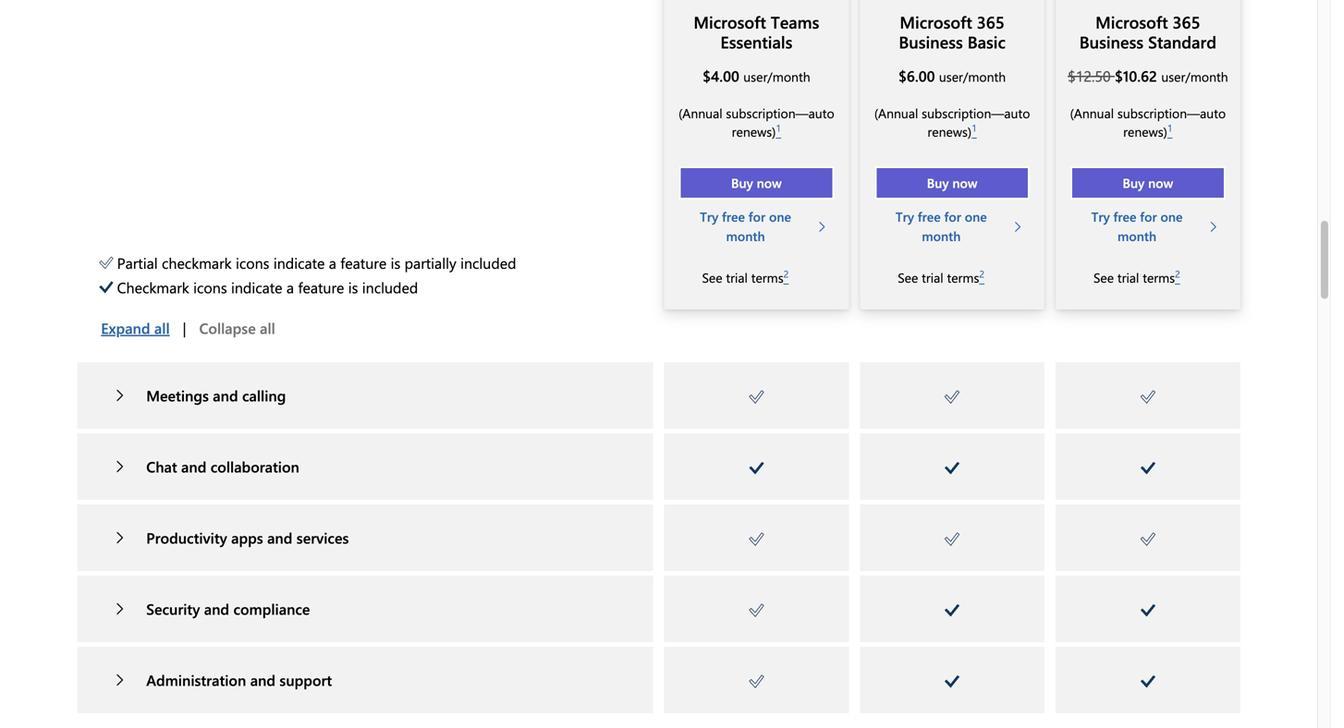 Task type: locate. For each thing, give the bounding box(es) containing it.
2 horizontal spatial renews)
[[1124, 123, 1168, 140]]

3 for from the left
[[1140, 208, 1157, 225]]

0 horizontal spatial 2 link
[[784, 267, 789, 287]]

2 user/month from the left
[[939, 68, 1006, 85]]

1 horizontal spatial buy
[[927, 174, 949, 191]]

1 1 from the left
[[776, 121, 781, 134]]

1 horizontal spatial buy now
[[927, 174, 978, 191]]

1 (annual from the left
[[679, 104, 723, 121]]

2 try free for one month from the left
[[896, 208, 987, 244]]

2 horizontal spatial subscription—auto
[[1118, 104, 1226, 121]]

all for expand all
[[154, 318, 170, 338]]

0 horizontal spatial (annual
[[679, 104, 723, 121]]

now for microsoft 365 business basic
[[953, 174, 978, 191]]

2 subscription—auto from the left
[[922, 104, 1031, 121]]

renews) down "$4.00 user/month"
[[732, 123, 776, 140]]

2 (annual from the left
[[875, 104, 919, 121]]

1 link down $6.00 user/month
[[972, 121, 977, 140]]

renews) down $12.50 $10.62 user/month
[[1124, 123, 1168, 140]]

buy now link
[[679, 166, 834, 200], [875, 166, 1030, 200], [1071, 166, 1226, 200]]

2 horizontal spatial trial
[[1118, 269, 1140, 286]]

(annual down $4.00
[[679, 104, 723, 121]]

1 link
[[776, 121, 781, 140], [972, 121, 977, 140], [1168, 121, 1173, 140]]

included
[[461, 253, 516, 273], [362, 277, 418, 297]]

2 try from the left
[[896, 208, 914, 225]]

2 renews) from the left
[[928, 123, 972, 140]]

2 for microsoft teams essentials
[[784, 267, 789, 280]]

microsoft 365 business standard
[[1080, 10, 1217, 53]]

1 horizontal spatial free
[[918, 208, 941, 225]]

3 month from the left
[[1118, 227, 1157, 244]]

0 horizontal spatial see
[[702, 269, 723, 286]]

0 horizontal spatial month
[[726, 227, 765, 244]]

2 trial from the left
[[922, 269, 944, 286]]

0 horizontal spatial try
[[700, 208, 719, 225]]

all for collapse all
[[260, 318, 275, 338]]

subscription—auto down "$4.00 user/month"
[[726, 104, 835, 121]]

1 horizontal spatial user/month
[[939, 68, 1006, 85]]

0 horizontal spatial for
[[749, 208, 766, 225]]

2 1 from the left
[[972, 121, 977, 134]]

2
[[784, 267, 789, 280], [980, 267, 985, 280], [1175, 267, 1181, 280]]

2 see from the left
[[898, 269, 918, 286]]

3 try free for one month link from the left
[[1071, 207, 1226, 246]]

try for microsoft 365 business standard
[[1092, 208, 1110, 225]]

try free for one month
[[700, 208, 792, 244], [896, 208, 987, 244], [1092, 208, 1183, 244]]

2 horizontal spatial try free for one month
[[1092, 208, 1183, 244]]

a up checkmark icons indicate a feature is included
[[329, 253, 337, 273]]

1 buy now link from the left
[[679, 166, 834, 200]]

2 horizontal spatial month
[[1118, 227, 1157, 244]]

buy now for microsoft 365 business standard
[[1123, 174, 1174, 191]]

1 try free for one month link from the left
[[679, 207, 834, 246]]

this feature is partially included image
[[945, 391, 960, 404], [749, 533, 764, 546], [749, 604, 764, 618], [749, 676, 764, 689]]

one
[[769, 208, 792, 225], [965, 208, 987, 225], [1161, 208, 1183, 225]]

microsoft up $10.62
[[1096, 10, 1168, 33]]

0 horizontal spatial buy now link
[[679, 166, 834, 200]]

2 horizontal spatial buy now
[[1123, 174, 1174, 191]]

1 1 link from the left
[[776, 121, 781, 140]]

(annual down $12.50
[[1070, 104, 1114, 121]]

renews) down $6.00 user/month
[[928, 123, 972, 140]]

1 horizontal spatial renews)
[[928, 123, 972, 140]]

terms
[[752, 269, 784, 286], [947, 269, 980, 286], [1143, 269, 1175, 286]]

free
[[722, 208, 745, 225], [918, 208, 941, 225], [1114, 208, 1137, 225]]

a
[[329, 253, 337, 273], [287, 277, 294, 297]]

2 horizontal spatial microsoft
[[1096, 10, 1168, 33]]

business for microsoft 365 business basic
[[899, 30, 963, 53]]

0 horizontal spatial buy
[[731, 174, 753, 191]]

see
[[702, 269, 723, 286], [898, 269, 918, 286], [1094, 269, 1114, 286]]

(annual
[[679, 104, 723, 121], [875, 104, 919, 121], [1070, 104, 1114, 121]]

user/month
[[744, 68, 811, 85], [939, 68, 1006, 85], [1162, 68, 1229, 85]]

2 horizontal spatial (annual subscription—auto renews)
[[1070, 104, 1226, 140]]

and
[[213, 385, 238, 405], [181, 457, 207, 476], [267, 528, 293, 548], [204, 599, 229, 619], [250, 670, 276, 690]]

1 horizontal spatial trial
[[922, 269, 944, 286]]

1 horizontal spatial for
[[945, 208, 962, 225]]

1 horizontal spatial try free for one month link
[[875, 207, 1030, 246]]

0 horizontal spatial buy now
[[731, 174, 782, 191]]

month for microsoft teams essentials
[[726, 227, 765, 244]]

1 horizontal spatial now
[[953, 174, 978, 191]]

2 buy now from the left
[[927, 174, 978, 191]]

1 horizontal spatial 2
[[980, 267, 985, 280]]

productivity
[[146, 528, 227, 548]]

try free for one month link
[[679, 207, 834, 246], [875, 207, 1030, 246], [1071, 207, 1226, 246]]

icons up checkmark icons indicate a feature is included
[[236, 253, 270, 273]]

0 horizontal spatial renews)
[[732, 123, 776, 140]]

business inside microsoft 365 business standard
[[1080, 30, 1144, 53]]

1 buy from the left
[[731, 174, 753, 191]]

(annual subscription—auto renews) down $6.00 user/month
[[875, 104, 1031, 140]]

partial checkmark icons indicate a feature is partially included image
[[99, 256, 113, 270]]

3 renews) from the left
[[1124, 123, 1168, 140]]

(annual subscription—auto renews) for microsoft 365 business basic
[[875, 104, 1031, 140]]

meetings and calling
[[146, 385, 286, 405]]

365 for standard
[[1173, 10, 1201, 33]]

(annual subscription—auto renews) down $12.50 $10.62 user/month
[[1070, 104, 1226, 140]]

this feature is partially included image for security and compliance
[[749, 604, 764, 618]]

one for microsoft 365 business standard
[[1161, 208, 1183, 225]]

now
[[757, 174, 782, 191], [953, 174, 978, 191], [1149, 174, 1174, 191]]

0 horizontal spatial is
[[348, 277, 358, 297]]

(annual subscription—auto renews) down "$4.00 user/month"
[[679, 104, 835, 140]]

buy
[[731, 174, 753, 191], [927, 174, 949, 191], [1123, 174, 1145, 191]]

1 subscription—auto from the left
[[726, 104, 835, 121]]

3 1 link from the left
[[1168, 121, 1173, 140]]

1 horizontal spatial 1 link
[[972, 121, 977, 140]]

2 link for microsoft 365 business standard
[[1175, 267, 1181, 287]]

2 horizontal spatial free
[[1114, 208, 1137, 225]]

$4.00
[[703, 65, 740, 85]]

buy now for microsoft teams essentials
[[731, 174, 782, 191]]

1 month from the left
[[726, 227, 765, 244]]

microsoft
[[694, 10, 766, 33], [900, 10, 973, 33], [1096, 10, 1168, 33]]

user/month for business
[[939, 68, 1006, 85]]

0 horizontal spatial now
[[757, 174, 782, 191]]

1 365 from the left
[[977, 10, 1005, 33]]

2 horizontal spatial try free for one month link
[[1071, 207, 1226, 246]]

1 down "$4.00 user/month"
[[776, 121, 781, 134]]

business up $12.50
[[1080, 30, 1144, 53]]

0 horizontal spatial icons
[[193, 277, 227, 297]]

1 vertical spatial included
[[362, 277, 418, 297]]

(annual subscription—auto renews)
[[679, 104, 835, 140], [875, 104, 1031, 140], [1070, 104, 1226, 140]]

subscription—auto down $6.00 user/month
[[922, 104, 1031, 121]]

and for compliance
[[204, 599, 229, 619]]

1 one from the left
[[769, 208, 792, 225]]

2 buy from the left
[[927, 174, 949, 191]]

2 horizontal spatial see
[[1094, 269, 1114, 286]]

1 horizontal spatial (annual
[[875, 104, 919, 121]]

buy now
[[731, 174, 782, 191], [927, 174, 978, 191], [1123, 174, 1174, 191]]

1 now from the left
[[757, 174, 782, 191]]

365 up $6.00 user/month
[[977, 10, 1005, 33]]

1 microsoft from the left
[[694, 10, 766, 33]]

1 down $12.50 $10.62 user/month
[[1168, 121, 1173, 134]]

2 horizontal spatial try
[[1092, 208, 1110, 225]]

2 horizontal spatial (annual
[[1070, 104, 1114, 121]]

1 horizontal spatial see trial terms 2
[[898, 267, 985, 286]]

3 see trial terms 2 from the left
[[1094, 267, 1181, 286]]

3 (annual from the left
[[1070, 104, 1114, 121]]

1 horizontal spatial included
[[461, 253, 516, 273]]

3 2 from the left
[[1175, 267, 1181, 280]]

chat
[[146, 457, 177, 476]]

renews)
[[732, 123, 776, 140], [928, 123, 972, 140], [1124, 123, 1168, 140]]

2 2 from the left
[[980, 267, 985, 280]]

for
[[749, 208, 766, 225], [945, 208, 962, 225], [1140, 208, 1157, 225]]

1 horizontal spatial one
[[965, 208, 987, 225]]

365
[[977, 10, 1005, 33], [1173, 10, 1201, 33]]

is left partially
[[391, 253, 401, 273]]

1 all from the left
[[154, 318, 170, 338]]

renews) for microsoft teams essentials
[[732, 123, 776, 140]]

for for microsoft teams essentials
[[749, 208, 766, 225]]

buy now link for microsoft 365 business basic
[[875, 166, 1030, 200]]

1 horizontal spatial month
[[922, 227, 961, 244]]

3 1 from the left
[[1168, 121, 1173, 134]]

try for microsoft teams essentials
[[700, 208, 719, 225]]

trial for microsoft teams essentials
[[726, 269, 748, 286]]

indicate up collapse all
[[231, 277, 283, 297]]

feature down partial checkmark icons indicate a feature is partially included
[[298, 277, 344, 297]]

user/month down standard
[[1162, 68, 1229, 85]]

checkmark icons indicate a feature is included image
[[99, 280, 113, 294]]

2 horizontal spatial 2
[[1175, 267, 1181, 280]]

1 horizontal spatial icons
[[236, 253, 270, 273]]

2 horizontal spatial 2 link
[[1175, 267, 1181, 287]]

2 for from the left
[[945, 208, 962, 225]]

3 trial from the left
[[1118, 269, 1140, 286]]

try free for one month link for microsoft 365 business basic
[[875, 207, 1030, 246]]

3 try from the left
[[1092, 208, 1110, 225]]

$6.00 user/month
[[899, 65, 1006, 85]]

365 inside the microsoft 365 business basic
[[977, 10, 1005, 33]]

1 down $6.00 user/month
[[972, 121, 977, 134]]

0 horizontal spatial 1 link
[[776, 121, 781, 140]]

1 terms from the left
[[752, 269, 784, 286]]

2 horizontal spatial one
[[1161, 208, 1183, 225]]

security and compliance
[[146, 599, 310, 619]]

0 horizontal spatial see trial terms 2
[[702, 267, 789, 286]]

renews) for microsoft 365 business standard
[[1124, 123, 1168, 140]]

2 see trial terms 2 from the left
[[898, 267, 985, 286]]

feature
[[341, 253, 387, 273], [298, 277, 344, 297]]

0 horizontal spatial included
[[362, 277, 418, 297]]

0 horizontal spatial 365
[[977, 10, 1005, 33]]

3 try free for one month from the left
[[1092, 208, 1183, 244]]

2 horizontal spatial 1
[[1168, 121, 1173, 134]]

(annual for microsoft 365 business basic
[[875, 104, 919, 121]]

1 for from the left
[[749, 208, 766, 225]]

this feature is included image
[[749, 462, 764, 475], [945, 462, 960, 475], [1141, 676, 1156, 689]]

business up $6.00
[[899, 30, 963, 53]]

2 link
[[784, 267, 789, 287], [980, 267, 985, 287], [1175, 267, 1181, 287]]

compliance
[[233, 599, 310, 619]]

terms for microsoft 365 business standard
[[1143, 269, 1175, 286]]

1 link down $12.50 $10.62 user/month
[[1168, 121, 1173, 140]]

(annual down $6.00
[[875, 104, 919, 121]]

included right partially
[[461, 253, 516, 273]]

2 2 link from the left
[[980, 267, 985, 287]]

standard
[[1149, 30, 1217, 53]]

2 1 link from the left
[[972, 121, 977, 140]]

1 horizontal spatial try free for one month
[[896, 208, 987, 244]]

2 microsoft from the left
[[900, 10, 973, 33]]

1
[[776, 121, 781, 134], [972, 121, 977, 134], [1168, 121, 1173, 134]]

trial
[[726, 269, 748, 286], [922, 269, 944, 286], [1118, 269, 1140, 286]]

month for microsoft 365 business standard
[[1118, 227, 1157, 244]]

see trial terms 2
[[702, 267, 789, 286], [898, 267, 985, 286], [1094, 267, 1181, 286]]

3 now from the left
[[1149, 174, 1174, 191]]

indicate up checkmark icons indicate a feature is included
[[274, 253, 325, 273]]

is
[[391, 253, 401, 273], [348, 277, 358, 297]]

administration and support
[[146, 670, 332, 690]]

1 see trial terms 2 from the left
[[702, 267, 789, 286]]

0 horizontal spatial user/month
[[744, 68, 811, 85]]

all right the collapse
[[260, 318, 275, 338]]

see trial terms 2 for microsoft 365 business basic
[[898, 267, 985, 286]]

buy for microsoft 365 business basic
[[927, 174, 949, 191]]

0 horizontal spatial try free for one month link
[[679, 207, 834, 246]]

indicate
[[274, 253, 325, 273], [231, 277, 283, 297]]

3 buy now from the left
[[1123, 174, 1174, 191]]

and for collaboration
[[181, 457, 207, 476]]

1 horizontal spatial a
[[329, 253, 337, 273]]

and left "support"
[[250, 670, 276, 690]]

business inside the microsoft 365 business basic
[[899, 30, 963, 53]]

2 horizontal spatial 1 link
[[1168, 121, 1173, 140]]

1 try free for one month from the left
[[700, 208, 792, 244]]

2 link for microsoft teams essentials
[[784, 267, 789, 287]]

administration
[[146, 670, 246, 690]]

user/month inside "$4.00 user/month"
[[744, 68, 811, 85]]

1 horizontal spatial 365
[[1173, 10, 1201, 33]]

3 (annual subscription—auto renews) from the left
[[1070, 104, 1226, 140]]

see for microsoft 365 business basic
[[898, 269, 918, 286]]

this feature is included image
[[1141, 462, 1156, 475], [945, 605, 960, 617], [1141, 605, 1156, 617], [945, 676, 960, 689]]

subscription—auto
[[726, 104, 835, 121], [922, 104, 1031, 121], [1118, 104, 1226, 121]]

for for microsoft 365 business basic
[[945, 208, 962, 225]]

free for microsoft 365 business standard
[[1114, 208, 1137, 225]]

subscription—auto down $12.50 $10.62 user/month
[[1118, 104, 1226, 121]]

1 link down "$4.00 user/month"
[[776, 121, 781, 140]]

1 link for microsoft 365 business basic
[[972, 121, 977, 140]]

0 horizontal spatial a
[[287, 277, 294, 297]]

all left |
[[154, 318, 170, 338]]

2 horizontal spatial now
[[1149, 174, 1174, 191]]

try free for one month for microsoft 365 business basic
[[896, 208, 987, 244]]

1 trial from the left
[[726, 269, 748, 286]]

teams
[[771, 10, 820, 33]]

1 horizontal spatial try
[[896, 208, 914, 225]]

1 2 from the left
[[784, 267, 789, 280]]

try
[[700, 208, 719, 225], [896, 208, 914, 225], [1092, 208, 1110, 225]]

1 user/month from the left
[[744, 68, 811, 85]]

trial for microsoft 365 business standard
[[1118, 269, 1140, 286]]

expand all
[[101, 318, 170, 338]]

2 365 from the left
[[1173, 10, 1201, 33]]

included down partially
[[362, 277, 418, 297]]

0 horizontal spatial business
[[899, 30, 963, 53]]

subscription—auto for microsoft teams essentials
[[726, 104, 835, 121]]

is down partial checkmark icons indicate a feature is partially included
[[348, 277, 358, 297]]

user/month down basic
[[939, 68, 1006, 85]]

2 buy now link from the left
[[875, 166, 1030, 200]]

microsoft inside microsoft 365 business standard
[[1096, 10, 1168, 33]]

0 horizontal spatial subscription—auto
[[726, 104, 835, 121]]

2 horizontal spatial user/month
[[1162, 68, 1229, 85]]

business
[[899, 30, 963, 53], [1080, 30, 1144, 53]]

partially
[[405, 253, 457, 273]]

1 horizontal spatial business
[[1080, 30, 1144, 53]]

and right chat
[[181, 457, 207, 476]]

2 all from the left
[[260, 318, 275, 338]]

buy for microsoft teams essentials
[[731, 174, 753, 191]]

all
[[154, 318, 170, 338], [260, 318, 275, 338]]

feature left partially
[[341, 253, 387, 273]]

0 horizontal spatial all
[[154, 318, 170, 338]]

1 horizontal spatial all
[[260, 318, 275, 338]]

a down partial checkmark icons indicate a feature is partially included
[[287, 277, 294, 297]]

see trial terms 2 for microsoft teams essentials
[[702, 267, 789, 286]]

0 horizontal spatial free
[[722, 208, 745, 225]]

2 horizontal spatial terms
[[1143, 269, 1175, 286]]

(annual subscription—auto renews) for microsoft 365 business standard
[[1070, 104, 1226, 140]]

2 free from the left
[[918, 208, 941, 225]]

1 business from the left
[[899, 30, 963, 53]]

2 horizontal spatial buy
[[1123, 174, 1145, 191]]

and right security
[[204, 599, 229, 619]]

2 month from the left
[[922, 227, 961, 244]]

microsoft up $6.00 user/month
[[900, 10, 973, 33]]

3 free from the left
[[1114, 208, 1137, 225]]

1 2 link from the left
[[784, 267, 789, 287]]

1 horizontal spatial 2 link
[[980, 267, 985, 287]]

1 vertical spatial is
[[348, 277, 358, 297]]

microsoft for microsoft teams essentials
[[694, 10, 766, 33]]

3 buy now link from the left
[[1071, 166, 1226, 200]]

microsoft inside microsoft teams essentials
[[694, 10, 766, 33]]

group
[[88, 310, 288, 347]]

2 horizontal spatial buy now link
[[1071, 166, 1226, 200]]

0 horizontal spatial microsoft
[[694, 10, 766, 33]]

2 business from the left
[[1080, 30, 1144, 53]]

microsoft 365 business basic
[[899, 10, 1006, 53]]

3 terms from the left
[[1143, 269, 1175, 286]]

1 horizontal spatial buy now link
[[875, 166, 1030, 200]]

essentials
[[721, 30, 793, 53]]

2 horizontal spatial for
[[1140, 208, 1157, 225]]

0 horizontal spatial try free for one month
[[700, 208, 792, 244]]

1 horizontal spatial this feature is included image
[[945, 462, 960, 475]]

3 one from the left
[[1161, 208, 1183, 225]]

microsoft up $4.00
[[694, 10, 766, 33]]

month
[[726, 227, 765, 244], [922, 227, 961, 244], [1118, 227, 1157, 244]]

try for microsoft 365 business basic
[[896, 208, 914, 225]]

buy for microsoft 365 business standard
[[1123, 174, 1145, 191]]

see for microsoft teams essentials
[[702, 269, 723, 286]]

and for support
[[250, 670, 276, 690]]

0 vertical spatial included
[[461, 253, 516, 273]]

1 horizontal spatial (annual subscription—auto renews)
[[875, 104, 1031, 140]]

(annual for microsoft teams essentials
[[679, 104, 723, 121]]

1 renews) from the left
[[732, 123, 776, 140]]

1 (annual subscription—auto renews) from the left
[[679, 104, 835, 140]]

icons
[[236, 253, 270, 273], [193, 277, 227, 297]]

1 see from the left
[[702, 269, 723, 286]]

1 horizontal spatial microsoft
[[900, 10, 973, 33]]

365 inside microsoft 365 business standard
[[1173, 10, 1201, 33]]

1 link for microsoft teams essentials
[[776, 121, 781, 140]]

$12.50
[[1068, 65, 1111, 85]]

3 user/month from the left
[[1162, 68, 1229, 85]]

services
[[297, 528, 349, 548]]

2 now from the left
[[953, 174, 978, 191]]

3 see from the left
[[1094, 269, 1114, 286]]

1 horizontal spatial subscription—auto
[[922, 104, 1031, 121]]

1 buy now from the left
[[731, 174, 782, 191]]

1 horizontal spatial terms
[[947, 269, 980, 286]]

1 horizontal spatial is
[[391, 253, 401, 273]]

calling
[[242, 385, 286, 405]]

0 horizontal spatial 2
[[784, 267, 789, 280]]

0 horizontal spatial 1
[[776, 121, 781, 134]]

3 buy from the left
[[1123, 174, 1145, 191]]

0 horizontal spatial one
[[769, 208, 792, 225]]

microsoft inside the microsoft 365 business basic
[[900, 10, 973, 33]]

3 microsoft from the left
[[1096, 10, 1168, 33]]

0 horizontal spatial terms
[[752, 269, 784, 286]]

this feature is partially included image
[[749, 391, 764, 404], [1141, 391, 1156, 404], [945, 533, 960, 546], [1141, 533, 1156, 546]]

0 horizontal spatial (annual subscription—auto renews)
[[679, 104, 835, 140]]

2 one from the left
[[965, 208, 987, 225]]

2 try free for one month link from the left
[[875, 207, 1030, 246]]

icons down checkmark
[[193, 277, 227, 297]]

checkmark
[[117, 277, 189, 297]]

1 try from the left
[[700, 208, 719, 225]]

3 2 link from the left
[[1175, 267, 1181, 287]]

3 subscription—auto from the left
[[1118, 104, 1226, 121]]

renews) for microsoft 365 business basic
[[928, 123, 972, 140]]

1 horizontal spatial 1
[[972, 121, 977, 134]]

1 for microsoft 365 business standard
[[1168, 121, 1173, 134]]

1 vertical spatial indicate
[[231, 277, 283, 297]]

for for microsoft 365 business standard
[[1140, 208, 1157, 225]]

1 vertical spatial a
[[287, 277, 294, 297]]

user/month inside $6.00 user/month
[[939, 68, 1006, 85]]

productivity apps and services
[[146, 528, 349, 548]]

subscription—auto for microsoft 365 business standard
[[1118, 104, 1226, 121]]

2 (annual subscription—auto renews) from the left
[[875, 104, 1031, 140]]

1 vertical spatial icons
[[193, 277, 227, 297]]

365 up $12.50 $10.62 user/month
[[1173, 10, 1201, 33]]

and left calling
[[213, 385, 238, 405]]

0 vertical spatial icons
[[236, 253, 270, 273]]

1 free from the left
[[722, 208, 745, 225]]

user/month down essentials
[[744, 68, 811, 85]]

2 terms from the left
[[947, 269, 980, 286]]



Task type: vqa. For each thing, say whether or not it's contained in the screenshot.
microsoftLogo
no



Task type: describe. For each thing, give the bounding box(es) containing it.
basic
[[968, 30, 1006, 53]]

now for microsoft teams essentials
[[757, 174, 782, 191]]

see trial terms 2 for microsoft 365 business standard
[[1094, 267, 1181, 286]]

one for microsoft 365 business basic
[[965, 208, 987, 225]]

collaboration
[[211, 457, 299, 476]]

terms for microsoft 365 business basic
[[947, 269, 980, 286]]

1 vertical spatial feature
[[298, 277, 344, 297]]

|
[[183, 318, 186, 338]]

and for calling
[[213, 385, 238, 405]]

group containing expand all
[[88, 310, 288, 347]]

1 link for microsoft 365 business standard
[[1168, 121, 1173, 140]]

collapse
[[199, 318, 256, 338]]

user/month for essentials
[[744, 68, 811, 85]]

collapse all
[[199, 318, 275, 338]]

$6.00
[[899, 65, 935, 85]]

buy now for microsoft 365 business basic
[[927, 174, 978, 191]]

try free for one month for microsoft 365 business standard
[[1092, 208, 1183, 244]]

trial for microsoft 365 business basic
[[922, 269, 944, 286]]

apps
[[231, 528, 263, 548]]

subscription—auto for microsoft 365 business basic
[[922, 104, 1031, 121]]

1 for microsoft teams essentials
[[776, 121, 781, 134]]

chat and collaboration
[[146, 457, 299, 476]]

$12.50 $10.62 user/month
[[1068, 65, 1229, 85]]

$4.00 user/month
[[703, 65, 811, 85]]

partial
[[117, 253, 158, 273]]

expand all button
[[88, 310, 183, 347]]

try free for one month link for microsoft teams essentials
[[679, 207, 834, 246]]

see for microsoft 365 business standard
[[1094, 269, 1114, 286]]

checkmark
[[162, 253, 232, 273]]

$10.62
[[1115, 65, 1158, 85]]

buy now link for microsoft 365 business standard
[[1071, 166, 1226, 200]]

business for microsoft 365 business standard
[[1080, 30, 1144, 53]]

try free for one month link for microsoft 365 business standard
[[1071, 207, 1226, 246]]

expand
[[101, 318, 150, 338]]

this feature is partially included image for administration and support
[[749, 676, 764, 689]]

support
[[280, 670, 332, 690]]

buy now link for microsoft teams essentials
[[679, 166, 834, 200]]

microsoft for microsoft 365 business basic
[[900, 10, 973, 33]]

(annual subscription—auto renews) for microsoft teams essentials
[[679, 104, 835, 140]]

terms for microsoft teams essentials
[[752, 269, 784, 286]]

free for microsoft teams essentials
[[722, 208, 745, 225]]

microsoft teams essentials
[[694, 10, 820, 53]]

(annual for microsoft 365 business standard
[[1070, 104, 1114, 121]]

2 for microsoft 365 business standard
[[1175, 267, 1181, 280]]

0 vertical spatial feature
[[341, 253, 387, 273]]

now for microsoft 365 business standard
[[1149, 174, 1174, 191]]

2 link for microsoft 365 business basic
[[980, 267, 985, 287]]

collapse all button
[[186, 310, 288, 347]]

meetings
[[146, 385, 209, 405]]

checkmark icons indicate a feature is included
[[117, 277, 418, 297]]

partial checkmark icons indicate a feature is partially included
[[117, 253, 516, 273]]

1 for microsoft 365 business basic
[[972, 121, 977, 134]]

0 horizontal spatial this feature is included image
[[749, 462, 764, 475]]

0 vertical spatial a
[[329, 253, 337, 273]]

try free for one month for microsoft teams essentials
[[700, 208, 792, 244]]

0 vertical spatial indicate
[[274, 253, 325, 273]]

2 horizontal spatial this feature is included image
[[1141, 676, 1156, 689]]

and right apps
[[267, 528, 293, 548]]

free for microsoft 365 business basic
[[918, 208, 941, 225]]

user/month inside $12.50 $10.62 user/month
[[1162, 68, 1229, 85]]

one for microsoft teams essentials
[[769, 208, 792, 225]]

microsoft for microsoft 365 business standard
[[1096, 10, 1168, 33]]

2 for microsoft 365 business basic
[[980, 267, 985, 280]]

security
[[146, 599, 200, 619]]

365 for basic
[[977, 10, 1005, 33]]

month for microsoft 365 business basic
[[922, 227, 961, 244]]

this feature is partially included image for productivity apps and services
[[749, 533, 764, 546]]

0 vertical spatial is
[[391, 253, 401, 273]]



